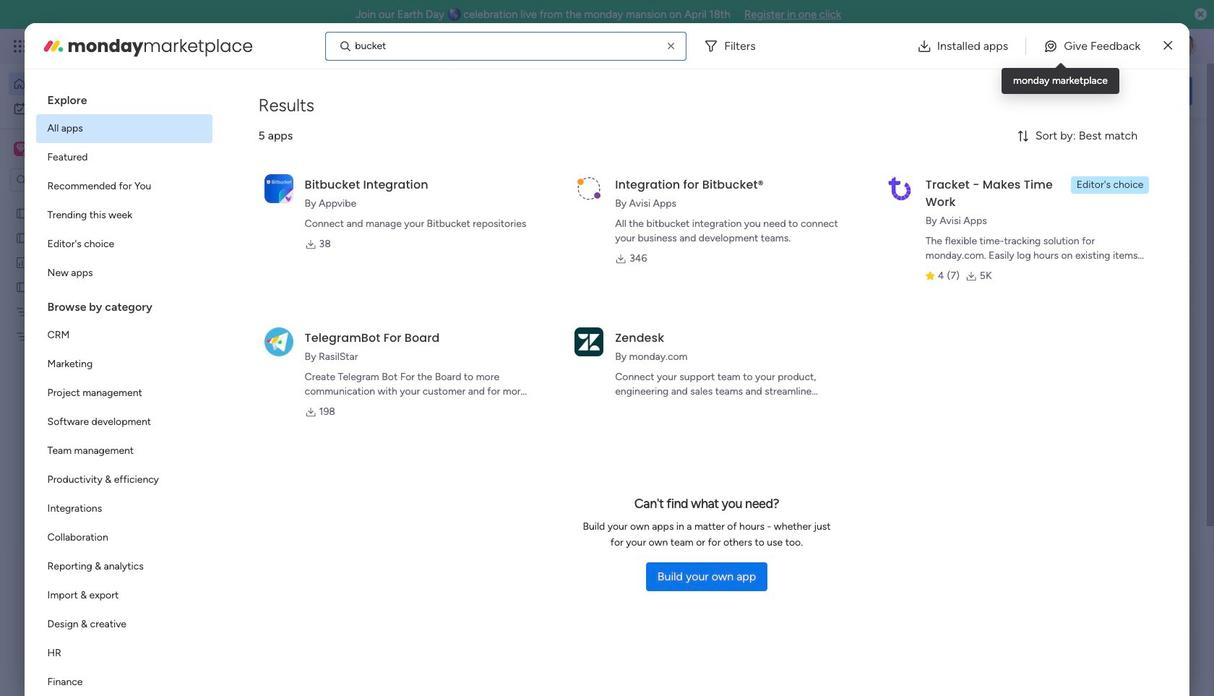 Task type: locate. For each thing, give the bounding box(es) containing it.
public board image
[[15, 206, 29, 220], [15, 231, 29, 244], [15, 280, 29, 294]]

1 vertical spatial public board image
[[15, 231, 29, 244]]

1 vertical spatial heading
[[36, 288, 212, 321]]

v2 bolt switch image
[[1101, 83, 1109, 99]]

list box
[[36, 81, 212, 696], [0, 198, 184, 543]]

v2 user feedback image
[[988, 83, 999, 99]]

dapulse x slim image
[[1165, 37, 1173, 55]]

heading
[[36, 81, 212, 114], [36, 288, 212, 321]]

public dashboard image
[[15, 255, 29, 269]]

2 heading from the top
[[36, 288, 212, 321]]

search everything image
[[1089, 39, 1104, 54]]

quick search results list box
[[223, 164, 942, 533]]

2 image
[[1001, 30, 1014, 46]]

monday marketplace image left search everything image on the right of page
[[1054, 39, 1068, 54]]

0 vertical spatial heading
[[36, 81, 212, 114]]

workspace image
[[14, 141, 28, 157], [16, 141, 26, 157]]

option
[[9, 72, 176, 95], [9, 97, 176, 120], [36, 114, 212, 143], [36, 143, 212, 172], [36, 172, 212, 201], [0, 200, 184, 203], [36, 201, 212, 230], [36, 230, 212, 259], [36, 259, 212, 288], [36, 321, 212, 350], [36, 350, 212, 379], [36, 379, 212, 408], [36, 408, 212, 437], [36, 437, 212, 466], [36, 466, 212, 495], [36, 495, 212, 524], [36, 524, 212, 552], [36, 552, 212, 581], [36, 581, 212, 610], [36, 610, 212, 639], [36, 639, 212, 668], [36, 668, 212, 696]]

monday marketplace image right select product image
[[42, 34, 65, 57]]

select product image
[[13, 39, 27, 54]]

monday marketplace image
[[42, 34, 65, 57], [1054, 39, 1068, 54]]

1 workspace image from the left
[[14, 141, 28, 157]]

Search in workspace field
[[30, 172, 121, 188]]

check circle image
[[998, 183, 1007, 194]]

2 public board image from the top
[[15, 231, 29, 244]]

2 vertical spatial public board image
[[15, 280, 29, 294]]

update feed image
[[990, 39, 1004, 54]]

app logo image
[[264, 174, 293, 203], [575, 174, 604, 203], [886, 174, 915, 203], [264, 327, 293, 356], [575, 327, 604, 356]]

0 vertical spatial public board image
[[15, 206, 29, 220]]

terry turtle image
[[1174, 35, 1198, 58]]



Task type: vqa. For each thing, say whether or not it's contained in the screenshot.
heading to the top
yes



Task type: describe. For each thing, give the bounding box(es) containing it.
0 horizontal spatial monday marketplace image
[[42, 34, 65, 57]]

2 workspace image from the left
[[16, 141, 26, 157]]

circle o image
[[998, 238, 1007, 249]]

help image
[[1121, 39, 1135, 54]]

dapulse x slim image
[[1172, 134, 1189, 151]]

1 heading from the top
[[36, 81, 212, 114]]

1 horizontal spatial monday marketplace image
[[1054, 39, 1068, 54]]

workspace selection element
[[14, 140, 121, 159]]

3 public board image from the top
[[15, 280, 29, 294]]

see plans image
[[240, 38, 253, 54]]

getting started element
[[976, 556, 1193, 614]]

1 public board image from the top
[[15, 206, 29, 220]]

notifications image
[[958, 39, 973, 54]]

help center element
[[976, 625, 1193, 683]]



